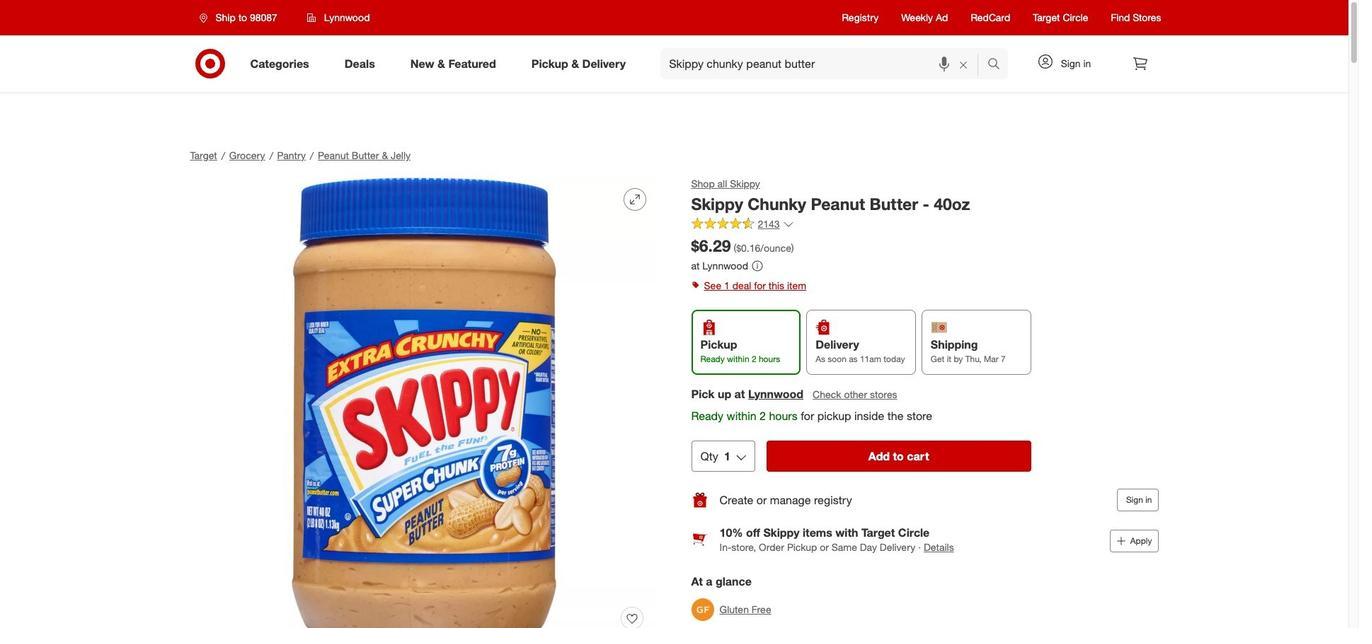 Task type: describe. For each thing, give the bounding box(es) containing it.
skippy chunky peanut butter - 40oz, 1 of 16 image
[[190, 177, 657, 629]]



Task type: locate. For each thing, give the bounding box(es) containing it.
What can we help you find? suggestions appear below search field
[[661, 48, 991, 79]]



Task type: vqa. For each thing, say whether or not it's contained in the screenshot.
Dining room radio on the top of page
no



